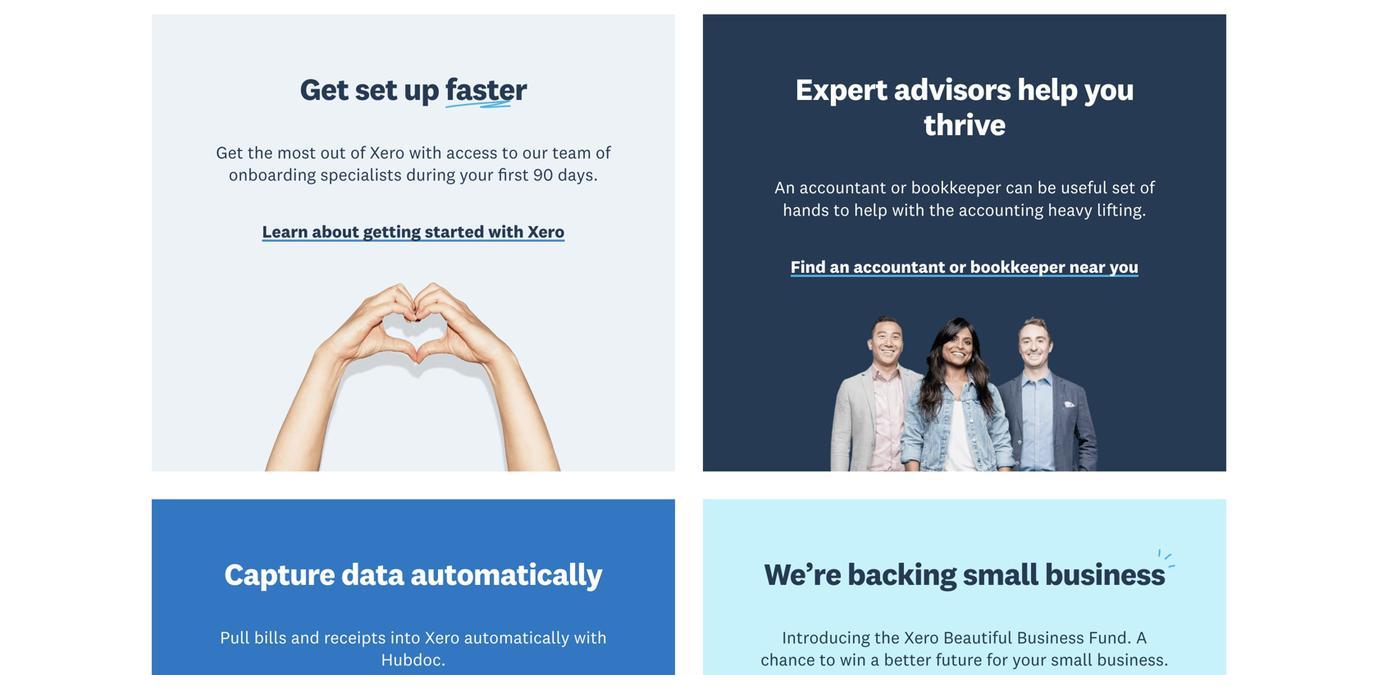 Task type: describe. For each thing, give the bounding box(es) containing it.
business.
[[1097, 650, 1169, 671]]

find an accountant or bookkeeper near you link
[[791, 256, 1139, 281]]

advisors
[[894, 70, 1011, 108]]

0 horizontal spatial of
[[350, 142, 365, 163]]

thrive
[[924, 105, 1006, 143]]

chance
[[761, 650, 815, 671]]

bookkeeper inside an accountant or bookkeeper can be useful set of hands to help with the accounting heavy lifting.
[[911, 177, 1001, 198]]

learn about getting started with xero link
[[262, 221, 565, 246]]

for
[[987, 650, 1008, 671]]

be
[[1037, 177, 1056, 198]]

to for get set up
[[502, 142, 518, 163]]

beautiful
[[943, 627, 1013, 649]]

pull bills and receipts into xero automatically with hubdoc.
[[220, 627, 607, 671]]

to for we're backing small
[[819, 650, 836, 671]]

into
[[390, 627, 421, 649]]

set inside an accountant or bookkeeper can be useful set of hands to help with the accounting heavy lifting.
[[1112, 177, 1136, 198]]

our
[[522, 142, 548, 163]]

1 vertical spatial bookkeeper
[[970, 256, 1065, 278]]

near
[[1069, 256, 1106, 278]]

about
[[312, 221, 359, 242]]

we're
[[764, 556, 841, 594]]

access
[[446, 142, 498, 163]]

introducing the xero beautiful business fund. a chance to win a better future for your small business.
[[761, 627, 1169, 671]]

capture
[[224, 556, 335, 594]]

1 horizontal spatial or
[[949, 256, 966, 278]]

better
[[884, 650, 931, 671]]

get the most out of xero with access to our team of onboarding specialists during your first 90 days.
[[216, 142, 611, 185]]

xero for with
[[528, 221, 565, 242]]

you inside the "expert advisors help you thrive"
[[1084, 70, 1134, 108]]

faster
[[445, 70, 527, 108]]

pull
[[220, 627, 250, 649]]

help inside the "expert advisors help you thrive"
[[1017, 70, 1078, 108]]

small inside introducing the xero beautiful business fund. a chance to win a better future for your small business.
[[1051, 650, 1093, 671]]

find an accountant or bookkeeper near you
[[791, 256, 1139, 278]]

1 vertical spatial accountant
[[854, 256, 945, 278]]

learn
[[262, 221, 308, 242]]

and
[[291, 627, 320, 649]]

hubdoc.
[[381, 650, 446, 671]]

an
[[774, 177, 795, 198]]

hands in a heart shape image
[[262, 277, 565, 472]]

get for get set up
[[300, 70, 349, 108]]

get for get the most out of xero with access to our team of onboarding specialists during your first 90 days.
[[216, 142, 243, 163]]

data
[[341, 556, 404, 594]]

90
[[533, 164, 553, 185]]

win
[[840, 650, 866, 671]]

find
[[791, 256, 826, 278]]

business
[[1017, 627, 1084, 649]]

up
[[404, 70, 439, 108]]

or inside an accountant or bookkeeper can be useful set of hands to help with the accounting heavy lifting.
[[891, 177, 907, 198]]

during
[[406, 164, 455, 185]]



Task type: locate. For each thing, give the bounding box(es) containing it.
a
[[1136, 627, 1147, 649]]

xero for of
[[370, 142, 405, 163]]

xero inside get the most out of xero with access to our team of onboarding specialists during your first 90 days.
[[370, 142, 405, 163]]

the for set
[[248, 142, 273, 163]]

0 vertical spatial help
[[1017, 70, 1078, 108]]

with inside pull bills and receipts into xero automatically with hubdoc.
[[574, 627, 607, 649]]

of inside an accountant or bookkeeper can be useful set of hands to help with the accounting heavy lifting.
[[1140, 177, 1155, 198]]

the inside introducing the xero beautiful business fund. a chance to win a better future for your small business.
[[874, 627, 900, 649]]

1 vertical spatial to
[[833, 199, 850, 221]]

your down business
[[1012, 650, 1047, 671]]

backing
[[847, 556, 957, 594]]

introducing
[[782, 627, 870, 649]]

get
[[300, 70, 349, 108], [216, 142, 243, 163]]

to down introducing
[[819, 650, 836, 671]]

xero down 90
[[528, 221, 565, 242]]

the left accounting
[[929, 199, 954, 221]]

0 vertical spatial accountant
[[799, 177, 886, 198]]

0 horizontal spatial help
[[854, 199, 888, 221]]

accountant inside an accountant or bookkeeper can be useful set of hands to help with the accounting heavy lifting.
[[799, 177, 886, 198]]

first
[[498, 164, 529, 185]]

help inside an accountant or bookkeeper can be useful set of hands to help with the accounting heavy lifting.
[[854, 199, 888, 221]]

0 horizontal spatial get
[[216, 142, 243, 163]]

accounting
[[959, 199, 1043, 221]]

0 horizontal spatial set
[[355, 70, 397, 108]]

0 horizontal spatial or
[[891, 177, 907, 198]]

to inside an accountant or bookkeeper can be useful set of hands to help with the accounting heavy lifting.
[[833, 199, 850, 221]]

0 vertical spatial your
[[460, 164, 494, 185]]

the up a
[[874, 627, 900, 649]]

the
[[248, 142, 273, 163], [929, 199, 954, 221], [874, 627, 900, 649]]

of up lifting.
[[1140, 177, 1155, 198]]

1 horizontal spatial the
[[874, 627, 900, 649]]

get up onboarding
[[216, 142, 243, 163]]

0 horizontal spatial the
[[248, 142, 273, 163]]

set left up
[[355, 70, 397, 108]]

0 vertical spatial small
[[963, 556, 1039, 594]]

1 horizontal spatial help
[[1017, 70, 1078, 108]]

1 vertical spatial you
[[1109, 256, 1139, 278]]

1 horizontal spatial set
[[1112, 177, 1136, 198]]

1 vertical spatial automatically
[[464, 627, 570, 649]]

0 vertical spatial automatically
[[410, 556, 603, 594]]

xero inside pull bills and receipts into xero automatically with hubdoc.
[[425, 627, 460, 649]]

1 vertical spatial set
[[1112, 177, 1136, 198]]

your inside introducing the xero beautiful business fund. a chance to win a better future for your small business.
[[1012, 650, 1047, 671]]

team
[[552, 142, 591, 163]]

hands
[[783, 199, 829, 221]]

xero up hubdoc.
[[425, 627, 460, 649]]

bookkeeper down accounting
[[970, 256, 1065, 278]]

of right team
[[596, 142, 611, 163]]

1 vertical spatial get
[[216, 142, 243, 163]]

an accountant or bookkeeper can be useful set of hands to help with the accounting heavy lifting.
[[774, 177, 1155, 221]]

automatically inside pull bills and receipts into xero automatically with hubdoc.
[[464, 627, 570, 649]]

bookkeeper up accounting
[[911, 177, 1001, 198]]

to up first
[[502, 142, 518, 163]]

to right hands
[[833, 199, 850, 221]]

0 vertical spatial to
[[502, 142, 518, 163]]

to inside introducing the xero beautiful business fund. a chance to win a better future for your small business.
[[819, 650, 836, 671]]

bookkeeper
[[911, 177, 1001, 198], [970, 256, 1065, 278]]

your
[[460, 164, 494, 185], [1012, 650, 1047, 671]]

0 horizontal spatial your
[[460, 164, 494, 185]]

expert
[[795, 70, 888, 108]]

xero for into
[[425, 627, 460, 649]]

out
[[320, 142, 346, 163]]

future
[[936, 650, 982, 671]]

get up out
[[300, 70, 349, 108]]

most
[[277, 142, 316, 163]]

of
[[350, 142, 365, 163], [596, 142, 611, 163], [1140, 177, 1155, 198]]

the up onboarding
[[248, 142, 273, 163]]

capture data automatically
[[224, 556, 603, 594]]

1 vertical spatial help
[[854, 199, 888, 221]]

set up lifting.
[[1112, 177, 1136, 198]]

your inside get the most out of xero with access to our team of onboarding specialists during your first 90 days.
[[460, 164, 494, 185]]

set
[[355, 70, 397, 108], [1112, 177, 1136, 198]]

accountant right an
[[854, 256, 945, 278]]

xero up specialists
[[370, 142, 405, 163]]

an
[[830, 256, 850, 278]]

0 vertical spatial you
[[1084, 70, 1134, 108]]

we're backing small
[[764, 556, 1045, 594]]

0 vertical spatial get
[[300, 70, 349, 108]]

the inside get the most out of xero with access to our team of onboarding specialists during your first 90 days.
[[248, 142, 273, 163]]

2 horizontal spatial of
[[1140, 177, 1155, 198]]

accountant up hands
[[799, 177, 886, 198]]

1 vertical spatial your
[[1012, 650, 1047, 671]]

onboarding
[[229, 164, 316, 185]]

small
[[963, 556, 1039, 594], [1051, 650, 1093, 671]]

learn about getting started with xero
[[262, 221, 565, 242]]

with inside get the most out of xero with access to our team of onboarding specialists during your first 90 days.
[[409, 142, 442, 163]]

get inside get the most out of xero with access to our team of onboarding specialists during your first 90 days.
[[216, 142, 243, 163]]

of up specialists
[[350, 142, 365, 163]]

the for backing
[[874, 627, 900, 649]]

1 horizontal spatial your
[[1012, 650, 1047, 671]]

2 vertical spatial the
[[874, 627, 900, 649]]

help
[[1017, 70, 1078, 108], [854, 199, 888, 221]]

accountant
[[799, 177, 886, 198], [854, 256, 945, 278]]

with
[[409, 142, 442, 163], [892, 199, 925, 221], [488, 221, 524, 242], [574, 627, 607, 649]]

small up 'beautiful'
[[963, 556, 1039, 594]]

bills
[[254, 627, 287, 649]]

1 horizontal spatial of
[[596, 142, 611, 163]]

fund.
[[1089, 627, 1132, 649]]

xero up better
[[904, 627, 939, 649]]

getting
[[363, 221, 421, 242]]

business
[[1045, 556, 1165, 594]]

0 horizontal spatial small
[[963, 556, 1039, 594]]

small down business
[[1051, 650, 1093, 671]]

expert advisors help you thrive
[[795, 70, 1134, 143]]

automatically
[[410, 556, 603, 594], [464, 627, 570, 649]]

useful
[[1061, 177, 1108, 198]]

1 horizontal spatial small
[[1051, 650, 1093, 671]]

0 vertical spatial or
[[891, 177, 907, 198]]

your down access
[[460, 164, 494, 185]]

specialists
[[320, 164, 402, 185]]

0 vertical spatial bookkeeper
[[911, 177, 1001, 198]]

heavy
[[1048, 199, 1093, 221]]

days.
[[558, 164, 598, 185]]

to
[[502, 142, 518, 163], [833, 199, 850, 221], [819, 650, 836, 671]]

1 vertical spatial or
[[949, 256, 966, 278]]

the inside an accountant or bookkeeper can be useful set of hands to help with the accounting heavy lifting.
[[929, 199, 954, 221]]

1 vertical spatial small
[[1051, 650, 1093, 671]]

or
[[891, 177, 907, 198], [949, 256, 966, 278]]

you
[[1084, 70, 1134, 108], [1109, 256, 1139, 278]]

with inside an accountant or bookkeeper can be useful set of hands to help with the accounting heavy lifting.
[[892, 199, 925, 221]]

1 vertical spatial the
[[929, 199, 954, 221]]

2 horizontal spatial the
[[929, 199, 954, 221]]

can
[[1006, 177, 1033, 198]]

lifting.
[[1097, 199, 1147, 221]]

0 vertical spatial set
[[355, 70, 397, 108]]

1 horizontal spatial get
[[300, 70, 349, 108]]

to inside get the most out of xero with access to our team of onboarding specialists during your first 90 days.
[[502, 142, 518, 163]]

accountants and bookkeepers standing next to each other image
[[813, 315, 1116, 472]]

2 vertical spatial to
[[819, 650, 836, 671]]

a
[[871, 650, 879, 671]]

0 vertical spatial the
[[248, 142, 273, 163]]

xero
[[370, 142, 405, 163], [528, 221, 565, 242], [425, 627, 460, 649], [904, 627, 939, 649]]

xero inside introducing the xero beautiful business fund. a chance to win a better future for your small business.
[[904, 627, 939, 649]]

started
[[425, 221, 484, 242]]

get set up
[[300, 70, 445, 108]]

receipts
[[324, 627, 386, 649]]



Task type: vqa. For each thing, say whether or not it's contained in the screenshot.
'Last name' text box
no



